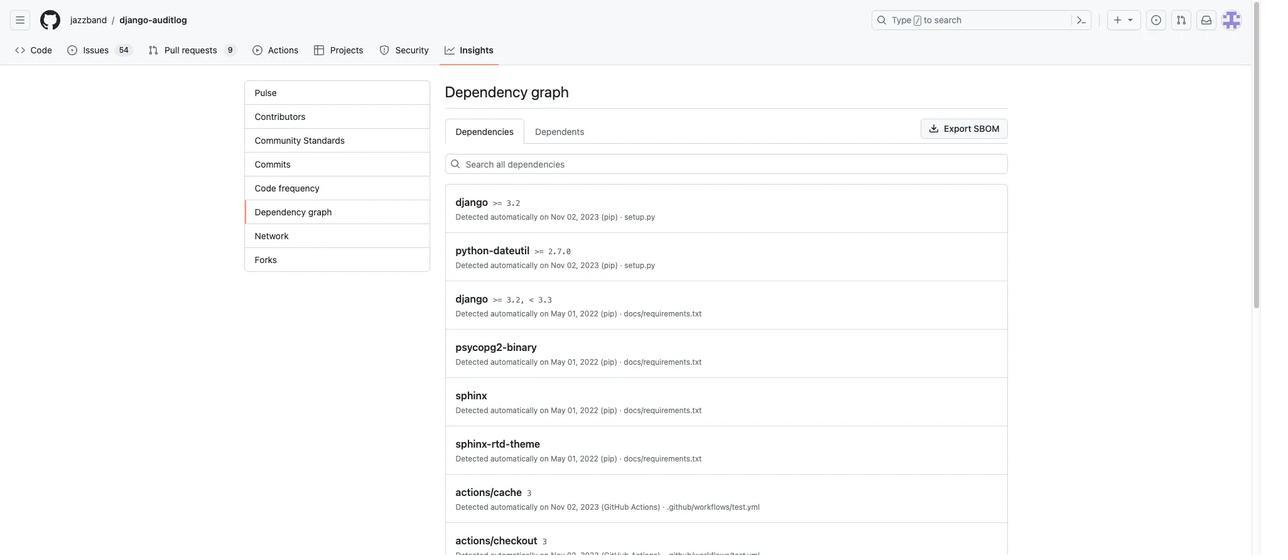 Task type: describe. For each thing, give the bounding box(es) containing it.
network link
[[245, 224, 429, 248]]

python-
[[456, 245, 494, 256]]

dependencies
[[456, 126, 514, 137]]

pull requests
[[165, 45, 217, 55]]

detected inside psycopg2-binary detected automatically on may 01, 2022 (pip)   · docs/requirements.txt
[[456, 357, 488, 367]]

triangle down image
[[1126, 14, 1136, 24]]

insights
[[460, 45, 494, 55]]

download image
[[929, 124, 939, 134]]

network
[[255, 231, 289, 241]]

2022 inside django >= 3.2, < 3.3 detected automatically on may 01, 2022 (pip)   · docs/requirements.txt
[[580, 309, 599, 318]]

projects
[[330, 45, 363, 55]]

sphinx detected automatically on may 01, 2022 (pip)   · docs/requirements.txt
[[456, 390, 702, 415]]

auditlog
[[152, 14, 187, 25]]

automatically inside psycopg2-binary detected automatically on may 01, 2022 (pip)   · docs/requirements.txt
[[490, 357, 538, 367]]

nov inside 'python-dateutil >= 2.7.0 detected automatically on nov 02, 2023 (pip)   · setup.py'
[[551, 261, 565, 270]]

54
[[119, 45, 129, 55]]

detected inside django >= 3.2, < 3.3 detected automatically on may 01, 2022 (pip)   · docs/requirements.txt
[[456, 309, 488, 318]]

>= inside 'python-dateutil >= 2.7.0 detected automatically on nov 02, 2023 (pip)   · setup.py'
[[535, 247, 544, 256]]

requests
[[182, 45, 217, 55]]

3.2,
[[507, 296, 525, 305]]

(github
[[601, 502, 629, 512]]

code image
[[15, 45, 25, 55]]

contributors
[[255, 111, 306, 122]]

nov inside django >= 3.2 detected automatically on nov 02, 2023 (pip)   · setup.py
[[551, 212, 565, 222]]

detected inside sphinx detected automatically on may 01, 2022 (pip)   · docs/requirements.txt
[[456, 406, 488, 415]]

django link for django >= 3.2, < 3.3 detected automatically on may 01, 2022 (pip)   · docs/requirements.txt
[[456, 291, 488, 307]]

dependencies link
[[445, 119, 524, 144]]

python-dateutil >= 2.7.0 detected automatically on nov 02, 2023 (pip)   · setup.py
[[456, 245, 655, 270]]

.github/workflows/test.yml link
[[667, 502, 760, 512]]

on inside 'python-dateutil >= 2.7.0 detected automatically on nov 02, 2023 (pip)   · setup.py'
[[540, 261, 549, 270]]

docs/requirements.txt link for 3.2,
[[624, 309, 702, 318]]

on inside django >= 3.2, < 3.3 detected automatically on may 01, 2022 (pip)   · docs/requirements.txt
[[540, 309, 549, 318]]

frequency
[[279, 183, 320, 193]]

· inside actions/cache 3 detected automatically on nov 02, 2023 (github actions)   · .github/workflows/test.yml
[[663, 502, 665, 512]]

insights link
[[440, 41, 499, 60]]

table image
[[314, 45, 324, 55]]

dependents link
[[524, 119, 595, 144]]

01, inside sphinx detected automatically on may 01, 2022 (pip)   · docs/requirements.txt
[[568, 406, 578, 415]]

export sbom
[[944, 123, 1000, 134]]

on inside django >= 3.2 detected automatically on nov 02, 2023 (pip)   · setup.py
[[540, 212, 549, 222]]

export sbom link
[[921, 119, 1008, 139]]

/ for type
[[916, 16, 920, 25]]

automatically inside 'python-dateutil >= 2.7.0 detected automatically on nov 02, 2023 (pip)   · setup.py'
[[490, 261, 538, 270]]

· inside sphinx detected automatically on may 01, 2022 (pip)   · docs/requirements.txt
[[620, 406, 622, 415]]

sbom
[[974, 123, 1000, 134]]

detected inside sphinx-rtd-theme detected automatically on may 01, 2022 (pip)   · docs/requirements.txt
[[456, 454, 488, 464]]

dependency graph inside insights element
[[255, 207, 332, 217]]

detected inside 'python-dateutil >= 2.7.0 detected automatically on nov 02, 2023 (pip)   · setup.py'
[[456, 261, 488, 270]]

code frequency link
[[245, 177, 429, 200]]

standards
[[303, 135, 345, 146]]

jazzband
[[70, 14, 107, 25]]

>= for django >= 3.2, < 3.3 detected automatically on may 01, 2022 (pip)   · docs/requirements.txt
[[493, 296, 502, 305]]

· inside django >= 3.2, < 3.3 detected automatically on may 01, 2022 (pip)   · docs/requirements.txt
[[620, 309, 622, 318]]

docs/requirements.txt inside psycopg2-binary detected automatically on may 01, 2022 (pip)   · docs/requirements.txt
[[624, 357, 702, 367]]

0 vertical spatial dependency
[[445, 83, 528, 100]]

on inside sphinx-rtd-theme detected automatically on may 01, 2022 (pip)   · docs/requirements.txt
[[540, 454, 549, 464]]

.github/workflows/test.yml
[[667, 502, 760, 512]]

django >= 3.2 detected automatically on nov 02, 2023 (pip)   · setup.py
[[456, 197, 655, 222]]

on inside actions/cache 3 detected automatically on nov 02, 2023 (github actions)   · .github/workflows/test.yml
[[540, 502, 549, 512]]

forks
[[255, 254, 277, 265]]

issue opened image for the top git pull request image
[[1151, 15, 1161, 25]]

on inside sphinx detected automatically on may 01, 2022 (pip)   · docs/requirements.txt
[[540, 406, 549, 415]]

issues
[[83, 45, 109, 55]]

docs/requirements.txt inside sphinx detected automatically on may 01, 2022 (pip)   · docs/requirements.txt
[[624, 406, 702, 415]]

export
[[944, 123, 971, 134]]

2022 inside sphinx detected automatically on may 01, 2022 (pip)   · docs/requirements.txt
[[580, 406, 599, 415]]

automatically inside sphinx detected automatically on may 01, 2022 (pip)   · docs/requirements.txt
[[490, 406, 538, 415]]

docs/requirements.txt link for detected
[[624, 357, 702, 367]]

python-dateutil link
[[456, 243, 530, 258]]

detected inside django >= 3.2 detected automatically on nov 02, 2023 (pip)   · setup.py
[[456, 212, 488, 222]]

Search all dependencies text field
[[445, 154, 1008, 174]]

on inside psycopg2-binary detected automatically on may 01, 2022 (pip)   · docs/requirements.txt
[[540, 357, 549, 367]]

(pip) inside django >= 3.2, < 3.3 detected automatically on may 01, 2022 (pip)   · docs/requirements.txt
[[601, 309, 617, 318]]

0 vertical spatial git pull request image
[[1176, 15, 1187, 25]]

2022 inside psycopg2-binary detected automatically on may 01, 2022 (pip)   · docs/requirements.txt
[[580, 357, 599, 367]]

to
[[924, 14, 932, 25]]

community standards link
[[245, 129, 429, 153]]

graph inside insights element
[[308, 207, 332, 217]]

commits
[[255, 159, 291, 170]]

2023 inside actions/cache 3 detected automatically on nov 02, 2023 (github actions)   · .github/workflows/test.yml
[[581, 502, 599, 512]]

code for code
[[30, 45, 52, 55]]

may inside sphinx detected automatically on may 01, 2022 (pip)   · docs/requirements.txt
[[551, 406, 566, 415]]

01, inside django >= 3.2, < 3.3 detected automatically on may 01, 2022 (pip)   · docs/requirements.txt
[[568, 309, 578, 318]]

2023 inside django >= 3.2 detected automatically on nov 02, 2023 (pip)   · setup.py
[[581, 212, 599, 222]]

pull
[[165, 45, 179, 55]]

search
[[935, 14, 962, 25]]

rtd-
[[492, 438, 510, 450]]

issue opened image for the leftmost git pull request image
[[67, 45, 77, 55]]

01, inside psycopg2-binary detected automatically on may 01, 2022 (pip)   · docs/requirements.txt
[[568, 357, 578, 367]]

binary
[[507, 342, 537, 353]]

docs/requirements.txt link for automatically
[[624, 406, 702, 415]]



Task type: locate. For each thing, give the bounding box(es) containing it.
4 2022 from the top
[[580, 454, 599, 464]]

on down the 3.3
[[540, 309, 549, 318]]

>=
[[493, 199, 502, 208], [535, 247, 544, 256], [493, 296, 502, 305]]

02, inside 'python-dateutil >= 2.7.0 detected automatically on nov 02, 2023 (pip)   · setup.py'
[[567, 261, 578, 270]]

type / to search
[[892, 14, 962, 25]]

docs/requirements.txt inside sphinx-rtd-theme detected automatically on may 01, 2022 (pip)   · docs/requirements.txt
[[624, 454, 702, 464]]

<
[[529, 296, 534, 305]]

1 django from the top
[[456, 197, 488, 208]]

· inside psycopg2-binary detected automatically on may 01, 2022 (pip)   · docs/requirements.txt
[[620, 357, 622, 367]]

code inside code frequency link
[[255, 183, 276, 193]]

psycopg2-binary detected automatically on may 01, 2022 (pip)   · docs/requirements.txt
[[456, 342, 702, 367]]

nov down 2.7.0
[[551, 261, 565, 270]]

7 automatically from the top
[[490, 502, 538, 512]]

django-
[[120, 14, 152, 25]]

>= inside django >= 3.2, < 3.3 detected automatically on may 01, 2022 (pip)   · docs/requirements.txt
[[493, 296, 502, 305]]

/ for jazzband
[[112, 15, 115, 25]]

may down the 3.3
[[551, 309, 566, 318]]

1 2023 from the top
[[581, 212, 599, 222]]

3 right 'actions/checkout' link
[[542, 538, 547, 546]]

5 detected from the top
[[456, 406, 488, 415]]

shield image
[[379, 45, 389, 55]]

detected down psycopg2-
[[456, 357, 488, 367]]

6 automatically from the top
[[490, 454, 538, 464]]

dependency
[[445, 83, 528, 100], [255, 207, 306, 217]]

4 docs/requirements.txt link from the top
[[624, 454, 702, 464]]

actions/checkout link
[[456, 533, 537, 548]]

2 django from the top
[[456, 293, 488, 305]]

1 vertical spatial dependency
[[255, 207, 306, 217]]

1 vertical spatial dependency graph
[[255, 207, 332, 217]]

0 vertical spatial graph
[[531, 83, 569, 100]]

3 docs/requirements.txt from the top
[[624, 406, 702, 415]]

actions/cache link
[[456, 485, 522, 500]]

02, inside actions/cache 3 detected automatically on nov 02, 2023 (github actions)   · .github/workflows/test.yml
[[567, 502, 578, 512]]

nov inside actions/cache 3 detected automatically on nov 02, 2023 (github actions)   · .github/workflows/test.yml
[[551, 502, 565, 512]]

(pip) inside psycopg2-binary detected automatically on may 01, 2022 (pip)   · docs/requirements.txt
[[601, 357, 617, 367]]

issue opened image left issues in the top left of the page
[[67, 45, 77, 55]]

1 vertical spatial nov
[[551, 261, 565, 270]]

django link left 3.2,
[[456, 291, 488, 307]]

2023 up django >= 3.2, < 3.3 detected automatically on may 01, 2022 (pip)   · docs/requirements.txt
[[581, 261, 599, 270]]

actions link
[[247, 41, 304, 60]]

list
[[65, 10, 864, 30]]

pulse link
[[245, 81, 429, 105]]

detected inside actions/cache 3 detected automatically on nov 02, 2023 (github actions)   · .github/workflows/test.yml
[[456, 502, 488, 512]]

1 setup.py from the top
[[625, 212, 655, 222]]

actions/checkout 3
[[456, 535, 547, 546]]

automatically down 3.2
[[490, 212, 538, 222]]

code frequency
[[255, 183, 320, 193]]

2023 left (github
[[581, 502, 599, 512]]

django link for django >= 3.2 detected automatically on nov 02, 2023 (pip)   · setup.py
[[456, 195, 488, 210]]

homepage image
[[40, 10, 60, 30]]

may
[[551, 309, 566, 318], [551, 357, 566, 367], [551, 406, 566, 415], [551, 454, 566, 464]]

2 2023 from the top
[[581, 261, 599, 270]]

1 automatically from the top
[[490, 212, 538, 222]]

2022 up sphinx detected automatically on may 01, 2022 (pip)   · docs/requirements.txt
[[580, 357, 599, 367]]

1 horizontal spatial 3
[[542, 538, 547, 546]]

3 right actions/cache link
[[527, 489, 532, 498]]

2023 up 'python-dateutil >= 2.7.0 detected automatically on nov 02, 2023 (pip)   · setup.py'
[[581, 212, 599, 222]]

django-auditlog link
[[115, 10, 192, 30]]

4 detected from the top
[[456, 357, 488, 367]]

4 may from the top
[[551, 454, 566, 464]]

9
[[228, 45, 233, 55]]

1 vertical spatial git pull request image
[[148, 45, 158, 55]]

may up sphinx-rtd-theme detected automatically on may 01, 2022 (pip)   · docs/requirements.txt
[[551, 406, 566, 415]]

notifications image
[[1202, 15, 1212, 25]]

automatically inside django >= 3.2, < 3.3 detected automatically on may 01, 2022 (pip)   · docs/requirements.txt
[[490, 309, 538, 318]]

· inside sphinx-rtd-theme detected automatically on may 01, 2022 (pip)   · docs/requirements.txt
[[620, 454, 622, 464]]

sphinx
[[456, 390, 487, 401]]

detected up python-
[[456, 212, 488, 222]]

on up sphinx detected automatically on may 01, 2022 (pip)   · docs/requirements.txt
[[540, 357, 549, 367]]

01, up actions/cache 3 detected automatically on nov 02, 2023 (github actions)   · .github/workflows/test.yml
[[568, 454, 578, 464]]

automatically inside sphinx-rtd-theme detected automatically on may 01, 2022 (pip)   · docs/requirements.txt
[[490, 454, 538, 464]]

2 automatically from the top
[[490, 261, 538, 270]]

actions
[[268, 45, 298, 55]]

1 detected from the top
[[456, 212, 488, 222]]

automatically down binary
[[490, 357, 538, 367]]

actions/checkout
[[456, 535, 537, 546]]

setup.py
[[625, 212, 655, 222], [625, 261, 655, 270]]

6 on from the top
[[540, 454, 549, 464]]

2 vertical spatial >=
[[493, 296, 502, 305]]

code down commits
[[255, 183, 276, 193]]

dependency graph
[[445, 83, 569, 100], [255, 207, 332, 217]]

0 horizontal spatial dependency graph
[[255, 207, 332, 217]]

· inside django >= 3.2 detected automatically on nov 02, 2023 (pip)   · setup.py
[[620, 212, 622, 222]]

setup.py link
[[625, 212, 655, 222], [625, 261, 655, 270]]

pulse
[[255, 87, 277, 98]]

0 horizontal spatial git pull request image
[[148, 45, 158, 55]]

1 02, from the top
[[567, 212, 578, 222]]

3 02, from the top
[[567, 502, 578, 512]]

psycopg2-
[[456, 342, 507, 353]]

4 docs/requirements.txt from the top
[[624, 454, 702, 464]]

· inside 'python-dateutil >= 2.7.0 detected automatically on nov 02, 2023 (pip)   · setup.py'
[[620, 261, 622, 270]]

1 vertical spatial >=
[[535, 247, 544, 256]]

detected down sphinx
[[456, 406, 488, 415]]

security
[[395, 45, 429, 55]]

graph image
[[445, 45, 455, 55]]

dependency up dependencies link
[[445, 83, 528, 100]]

automatically down dateutil
[[490, 261, 538, 270]]

graph
[[531, 83, 569, 100], [308, 207, 332, 217]]

1 on from the top
[[540, 212, 549, 222]]

0 horizontal spatial /
[[112, 15, 115, 25]]

dependency graph link
[[245, 200, 429, 224]]

01, up sphinx-rtd-theme detected automatically on may 01, 2022 (pip)   · docs/requirements.txt
[[568, 406, 578, 415]]

/ left django-
[[112, 15, 115, 25]]

0 vertical spatial 02,
[[567, 212, 578, 222]]

docs/requirements.txt link for theme
[[624, 454, 702, 464]]

2.7.0
[[548, 247, 571, 256]]

git pull request image left notifications icon
[[1176, 15, 1187, 25]]

code right code icon
[[30, 45, 52, 55]]

1 horizontal spatial /
[[916, 16, 920, 25]]

dependents
[[535, 126, 584, 137]]

jazzband link
[[65, 10, 112, 30]]

7 detected from the top
[[456, 502, 488, 512]]

3 inside actions/checkout 3
[[542, 538, 547, 546]]

1 vertical spatial graph
[[308, 207, 332, 217]]

0 horizontal spatial graph
[[308, 207, 332, 217]]

1 vertical spatial code
[[255, 183, 276, 193]]

may up sphinx detected automatically on may 01, 2022 (pip)   · docs/requirements.txt
[[551, 357, 566, 367]]

graph up dependents link
[[531, 83, 569, 100]]

1 docs/requirements.txt link from the top
[[624, 309, 702, 318]]

5 automatically from the top
[[490, 406, 538, 415]]

1 nov from the top
[[551, 212, 565, 222]]

3.3
[[538, 296, 552, 305]]

dependency graph up dependencies link
[[445, 83, 569, 100]]

0 vertical spatial setup.py
[[625, 212, 655, 222]]

1 horizontal spatial issue opened image
[[1151, 15, 1161, 25]]

git pull request image
[[1176, 15, 1187, 25], [148, 45, 158, 55]]

setup.py link for >=
[[625, 212, 655, 222]]

3 2022 from the top
[[580, 406, 599, 415]]

may inside django >= 3.2, < 3.3 detected automatically on may 01, 2022 (pip)   · docs/requirements.txt
[[551, 309, 566, 318]]

2 setup.py from the top
[[625, 261, 655, 270]]

sphinx-
[[456, 438, 492, 450]]

dependency graph down frequency
[[255, 207, 332, 217]]

detected up psycopg2-
[[456, 309, 488, 318]]

search image
[[450, 159, 460, 169]]

plus image
[[1113, 15, 1123, 25]]

detected down sphinx-
[[456, 454, 488, 464]]

>= left 2.7.0
[[535, 247, 544, 256]]

jazzband / django-auditlog
[[70, 14, 187, 25]]

3 automatically from the top
[[490, 309, 538, 318]]

>= inside django >= 3.2 detected automatically on nov 02, 2023 (pip)   · setup.py
[[493, 199, 502, 208]]

2 02, from the top
[[567, 261, 578, 270]]

community
[[255, 135, 301, 146]]

may down sphinx detected automatically on may 01, 2022 (pip)   · docs/requirements.txt
[[551, 454, 566, 464]]

0 vertical spatial dependency graph
[[445, 83, 569, 100]]

may inside psycopg2-binary detected automatically on may 01, 2022 (pip)   · docs/requirements.txt
[[551, 357, 566, 367]]

commits link
[[245, 153, 429, 177]]

1 horizontal spatial dependency graph
[[445, 83, 569, 100]]

3 for actions/checkout
[[542, 538, 547, 546]]

django link left 3.2
[[456, 195, 488, 210]]

django for django >= 3.2 detected automatically on nov 02, 2023 (pip)   · setup.py
[[456, 197, 488, 208]]

3 01, from the top
[[568, 406, 578, 415]]

02, left (github
[[567, 502, 578, 512]]

2022 up actions/cache 3 detected automatically on nov 02, 2023 (github actions)   · .github/workflows/test.yml
[[580, 454, 599, 464]]

0 vertical spatial django link
[[456, 195, 488, 210]]

>= for django >= 3.2 detected automatically on nov 02, 2023 (pip)   · setup.py
[[493, 199, 502, 208]]

setup.py link for dateutil
[[625, 261, 655, 270]]

1 docs/requirements.txt from the top
[[624, 309, 702, 318]]

play image
[[252, 45, 262, 55]]

forks link
[[245, 248, 429, 271]]

django left 3.2
[[456, 197, 488, 208]]

0 vertical spatial 3
[[527, 489, 532, 498]]

sphinx link
[[456, 388, 487, 403]]

2022
[[580, 309, 599, 318], [580, 357, 599, 367], [580, 406, 599, 415], [580, 454, 599, 464]]

2022 inside sphinx-rtd-theme detected automatically on may 01, 2022 (pip)   · docs/requirements.txt
[[580, 454, 599, 464]]

detected down actions/cache
[[456, 502, 488, 512]]

django for django >= 3.2, < 3.3 detected automatically on may 01, 2022 (pip)   · docs/requirements.txt
[[456, 293, 488, 305]]

on
[[540, 212, 549, 222], [540, 261, 549, 270], [540, 309, 549, 318], [540, 357, 549, 367], [540, 406, 549, 415], [540, 454, 549, 464], [540, 502, 549, 512]]

django
[[456, 197, 488, 208], [456, 293, 488, 305]]

nov up 2.7.0
[[551, 212, 565, 222]]

nov
[[551, 212, 565, 222], [551, 261, 565, 270], [551, 502, 565, 512]]

docs/requirements.txt inside django >= 3.2, < 3.3 detected automatically on may 01, 2022 (pip)   · docs/requirements.txt
[[624, 309, 702, 318]]

actions/cache
[[456, 487, 522, 498]]

1 vertical spatial issue opened image
[[67, 45, 77, 55]]

0 horizontal spatial 3
[[527, 489, 532, 498]]

0 vertical spatial >=
[[493, 199, 502, 208]]

3 detected from the top
[[456, 309, 488, 318]]

/ inside jazzband / django-auditlog
[[112, 15, 115, 25]]

5 on from the top
[[540, 406, 549, 415]]

django inside django >= 3.2, < 3.3 detected automatically on may 01, 2022 (pip)   · docs/requirements.txt
[[456, 293, 488, 305]]

setup.py inside 'python-dateutil >= 2.7.0 detected automatically on nov 02, 2023 (pip)   · setup.py'
[[625, 261, 655, 270]]

2 vertical spatial 02,
[[567, 502, 578, 512]]

type
[[892, 14, 912, 25]]

2022 up sphinx-rtd-theme detected automatically on may 01, 2022 (pip)   · docs/requirements.txt
[[580, 406, 599, 415]]

3 inside actions/cache 3 detected automatically on nov 02, 2023 (github actions)   · .github/workflows/test.yml
[[527, 489, 532, 498]]

command palette image
[[1077, 15, 1087, 25]]

actions)
[[631, 502, 661, 512]]

1 horizontal spatial git pull request image
[[1176, 15, 1187, 25]]

0 vertical spatial setup.py link
[[625, 212, 655, 222]]

0 vertical spatial nov
[[551, 212, 565, 222]]

automatically inside django >= 3.2 detected automatically on nov 02, 2023 (pip)   · setup.py
[[490, 212, 538, 222]]

6 detected from the top
[[456, 454, 488, 464]]

may inside sphinx-rtd-theme detected automatically on may 01, 2022 (pip)   · docs/requirements.txt
[[551, 454, 566, 464]]

2 django link from the top
[[456, 291, 488, 307]]

02, inside django >= 3.2 detected automatically on nov 02, 2023 (pip)   · setup.py
[[567, 212, 578, 222]]

sphinx-rtd-theme detected automatically on may 01, 2022 (pip)   · docs/requirements.txt
[[456, 438, 702, 464]]

0 horizontal spatial dependency
[[255, 207, 306, 217]]

list containing jazzband
[[65, 10, 864, 30]]

on up actions/checkout 3
[[540, 502, 549, 512]]

1 vertical spatial 2023
[[581, 261, 599, 270]]

1 horizontal spatial graph
[[531, 83, 569, 100]]

1 setup.py link from the top
[[625, 212, 655, 222]]

1 vertical spatial django
[[456, 293, 488, 305]]

0 vertical spatial 2023
[[581, 212, 599, 222]]

code for code frequency
[[255, 183, 276, 193]]

2 detected from the top
[[456, 261, 488, 270]]

automatically inside actions/cache 3 detected automatically on nov 02, 2023 (github actions)   · .github/workflows/test.yml
[[490, 502, 538, 512]]

1 vertical spatial 02,
[[567, 261, 578, 270]]

0 horizontal spatial code
[[30, 45, 52, 55]]

django inside django >= 3.2 detected automatically on nov 02, 2023 (pip)   · setup.py
[[456, 197, 488, 208]]

code
[[30, 45, 52, 55], [255, 183, 276, 193]]

1 01, from the top
[[568, 309, 578, 318]]

1 vertical spatial 3
[[542, 538, 547, 546]]

1 horizontal spatial dependency
[[445, 83, 528, 100]]

(pip) inside django >= 3.2 detected automatically on nov 02, 2023 (pip)   · setup.py
[[601, 212, 618, 222]]

>= left 3.2,
[[493, 296, 502, 305]]

2 docs/requirements.txt from the top
[[624, 357, 702, 367]]

3
[[527, 489, 532, 498], [542, 538, 547, 546]]

1 django link from the top
[[456, 195, 488, 210]]

community standards
[[255, 135, 345, 146]]

4 on from the top
[[540, 357, 549, 367]]

automatically down the theme
[[490, 454, 538, 464]]

4 01, from the top
[[568, 454, 578, 464]]

code link
[[10, 41, 57, 60]]

issue opened image right triangle down icon
[[1151, 15, 1161, 25]]

on up the theme
[[540, 406, 549, 415]]

2 01, from the top
[[568, 357, 578, 367]]

01, inside sphinx-rtd-theme detected automatically on may 01, 2022 (pip)   · docs/requirements.txt
[[568, 454, 578, 464]]

setup.py inside django >= 3.2 detected automatically on nov 02, 2023 (pip)   · setup.py
[[625, 212, 655, 222]]

git pull request image left "pull"
[[148, 45, 158, 55]]

7 on from the top
[[540, 502, 549, 512]]

insights element
[[244, 80, 430, 272]]

projects link
[[309, 41, 369, 60]]

>= left 3.2
[[493, 199, 502, 208]]

1 vertical spatial django link
[[456, 291, 488, 307]]

3.2
[[507, 199, 520, 208]]

nov left (github
[[551, 502, 565, 512]]

theme
[[510, 438, 540, 450]]

2 vertical spatial 2023
[[581, 502, 599, 512]]

dependency down 'code frequency'
[[255, 207, 306, 217]]

sphinx-rtd-theme link
[[456, 437, 540, 452]]

1 may from the top
[[551, 309, 566, 318]]

automatically down 3.2,
[[490, 309, 538, 318]]

detected down python-
[[456, 261, 488, 270]]

4 automatically from the top
[[490, 357, 538, 367]]

docs/requirements.txt link
[[624, 309, 702, 318], [624, 357, 702, 367], [624, 406, 702, 415], [624, 454, 702, 464]]

dateutil
[[494, 245, 530, 256]]

(pip) inside sphinx-rtd-theme detected automatically on may 01, 2022 (pip)   · docs/requirements.txt
[[601, 454, 617, 464]]

2 may from the top
[[551, 357, 566, 367]]

3 on from the top
[[540, 309, 549, 318]]

1 horizontal spatial code
[[255, 183, 276, 193]]

automatically up the theme
[[490, 406, 538, 415]]

2 nov from the top
[[551, 261, 565, 270]]

01, up sphinx detected automatically on may 01, 2022 (pip)   · docs/requirements.txt
[[568, 357, 578, 367]]

/
[[112, 15, 115, 25], [916, 16, 920, 25]]

2022 up psycopg2-binary detected automatically on may 01, 2022 (pip)   · docs/requirements.txt
[[580, 309, 599, 318]]

3 may from the top
[[551, 406, 566, 415]]

automatically
[[490, 212, 538, 222], [490, 261, 538, 270], [490, 309, 538, 318], [490, 357, 538, 367], [490, 406, 538, 415], [490, 454, 538, 464], [490, 502, 538, 512]]

(pip) inside sphinx detected automatically on may 01, 2022 (pip)   · docs/requirements.txt
[[601, 406, 617, 415]]

0 vertical spatial issue opened image
[[1151, 15, 1161, 25]]

on down the theme
[[540, 454, 549, 464]]

02,
[[567, 212, 578, 222], [567, 261, 578, 270], [567, 502, 578, 512]]

(pip) inside 'python-dateutil >= 2.7.0 detected automatically on nov 02, 2023 (pip)   · setup.py'
[[601, 261, 618, 270]]

02, up 2.7.0
[[567, 212, 578, 222]]

dependency insights menu element
[[445, 119, 1008, 144]]

3 nov from the top
[[551, 502, 565, 512]]

3 2023 from the top
[[581, 502, 599, 512]]

/ left to
[[916, 16, 920, 25]]

contributors link
[[245, 105, 429, 129]]

01, up psycopg2-binary detected automatically on may 01, 2022 (pip)   · docs/requirements.txt
[[568, 309, 578, 318]]

django >= 3.2, < 3.3 detected automatically on may 01, 2022 (pip)   · docs/requirements.txt
[[456, 293, 702, 318]]

django link
[[456, 195, 488, 210], [456, 291, 488, 307]]

0 vertical spatial django
[[456, 197, 488, 208]]

issue opened image
[[1151, 15, 1161, 25], [67, 45, 77, 55]]

dependency inside dependency graph link
[[255, 207, 306, 217]]

1 vertical spatial setup.py
[[625, 261, 655, 270]]

·
[[620, 212, 622, 222], [620, 261, 622, 270], [620, 309, 622, 318], [620, 357, 622, 367], [620, 406, 622, 415], [620, 454, 622, 464], [663, 502, 665, 512]]

2 2022 from the top
[[580, 357, 599, 367]]

3 for actions/cache
[[527, 489, 532, 498]]

2 docs/requirements.txt link from the top
[[624, 357, 702, 367]]

2023 inside 'python-dateutil >= 2.7.0 detected automatically on nov 02, 2023 (pip)   · setup.py'
[[581, 261, 599, 270]]

on up 2.7.0
[[540, 212, 549, 222]]

1 vertical spatial setup.py link
[[625, 261, 655, 270]]

automatically down actions/cache
[[490, 502, 538, 512]]

security link
[[374, 41, 435, 60]]

0 vertical spatial code
[[30, 45, 52, 55]]

2 vertical spatial nov
[[551, 502, 565, 512]]

on down 2.7.0
[[540, 261, 549, 270]]

graph down code frequency link
[[308, 207, 332, 217]]

/ inside type / to search
[[916, 16, 920, 25]]

2023
[[581, 212, 599, 222], [581, 261, 599, 270], [581, 502, 599, 512]]

2 setup.py link from the top
[[625, 261, 655, 270]]

0 horizontal spatial issue opened image
[[67, 45, 77, 55]]

code inside code link
[[30, 45, 52, 55]]

1 2022 from the top
[[580, 309, 599, 318]]

detected
[[456, 212, 488, 222], [456, 261, 488, 270], [456, 309, 488, 318], [456, 357, 488, 367], [456, 406, 488, 415], [456, 454, 488, 464], [456, 502, 488, 512]]

2 on from the top
[[540, 261, 549, 270]]

actions/cache 3 detected automatically on nov 02, 2023 (github actions)   · .github/workflows/test.yml
[[456, 487, 760, 512]]

3 docs/requirements.txt link from the top
[[624, 406, 702, 415]]

django left 3.2,
[[456, 293, 488, 305]]

02, down 2.7.0
[[567, 261, 578, 270]]



Task type: vqa. For each thing, say whether or not it's contained in the screenshot.
automatically inside the sphinx Detected automatically on May 01, 2022 (pip)   · docs/requirements.txt
yes



